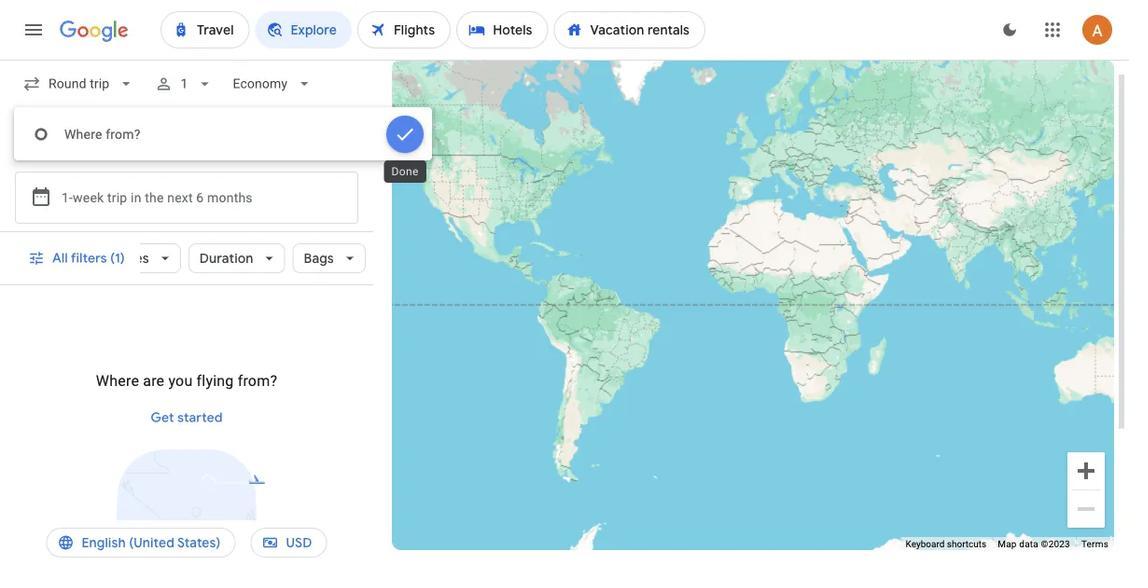 Task type: locate. For each thing, give the bounding box(es) containing it.
Where else? text field
[[63, 112, 383, 157]]

loading results progress bar
[[0, 60, 1129, 63]]

where inside filters form
[[64, 126, 102, 142]]

from? up trip
[[106, 126, 141, 142]]

where up week
[[64, 126, 102, 142]]

1-week trip in the next 6 months button
[[15, 172, 358, 224]]

1-
[[62, 190, 73, 205]]

where
[[64, 126, 102, 142], [96, 372, 139, 390]]

airlines button
[[91, 236, 181, 281]]

from? right flying at bottom left
[[238, 372, 277, 390]]

from?
[[106, 126, 141, 142], [238, 372, 277, 390]]

where are you flying from?
[[96, 372, 277, 390]]

1 vertical spatial where
[[96, 372, 139, 390]]

bags
[[304, 250, 334, 267]]

(united
[[129, 535, 174, 552]]

where left are
[[96, 372, 139, 390]]

are
[[143, 372, 165, 390]]

next
[[167, 190, 193, 205]]

all
[[52, 250, 68, 267]]

0 horizontal spatial from?
[[106, 126, 141, 142]]

(1)
[[110, 250, 125, 267]]

usd
[[286, 535, 312, 552]]

1-week trip in the next 6 months
[[62, 190, 253, 205]]

0 vertical spatial where
[[64, 126, 102, 142]]

months
[[207, 190, 253, 205]]

in
[[131, 190, 141, 205]]

done image
[[394, 123, 416, 146]]

done
[[392, 165, 419, 178]]

map
[[998, 539, 1017, 550]]

trip
[[107, 190, 127, 205]]

usd button
[[251, 521, 327, 566]]

keyboard
[[906, 539, 945, 550]]

where for where from?
[[64, 126, 102, 142]]

None field
[[15, 67, 143, 101], [225, 67, 321, 101], [15, 67, 143, 101], [225, 67, 321, 101]]

duration
[[200, 250, 253, 267]]

all filters (1)
[[52, 250, 125, 267]]

6
[[196, 190, 204, 205]]

where from?
[[64, 126, 141, 142]]

1 horizontal spatial from?
[[238, 372, 277, 390]]

0 vertical spatial from?
[[106, 126, 141, 142]]

terms
[[1082, 539, 1109, 550]]

1
[[180, 76, 188, 91]]

get started button
[[143, 396, 230, 441]]



Task type: vqa. For each thing, say whether or not it's contained in the screenshot.
"Update list" button
no



Task type: describe. For each thing, give the bounding box(es) containing it.
map region
[[275, 0, 1129, 566]]

english (united states) button
[[46, 521, 236, 566]]

english
[[82, 535, 126, 552]]

filters
[[71, 250, 107, 267]]

states)
[[177, 535, 221, 552]]

from? inside filters form
[[106, 126, 141, 142]]

duration button
[[188, 236, 285, 281]]

week
[[73, 190, 104, 205]]

change appearance image
[[987, 7, 1032, 52]]

get
[[151, 410, 174, 427]]

filters form
[[0, 60, 432, 232]]

airlines
[[102, 250, 149, 267]]

shortcuts
[[947, 539, 987, 550]]

1 button
[[147, 62, 222, 106]]

map data ©2023
[[998, 539, 1070, 550]]

english (united states)
[[82, 535, 221, 552]]

flying
[[197, 372, 234, 390]]

keyboard shortcuts
[[906, 539, 987, 550]]

started
[[177, 410, 223, 427]]

all filters (1) button
[[17, 236, 140, 281]]

bags button
[[293, 236, 366, 281]]

keyboard shortcuts button
[[906, 538, 987, 551]]

data
[[1019, 539, 1039, 550]]

©2023
[[1041, 539, 1070, 550]]

you
[[168, 372, 193, 390]]

the
[[145, 190, 164, 205]]

get started
[[151, 410, 223, 427]]

terms link
[[1082, 539, 1109, 550]]

main menu image
[[22, 19, 45, 41]]

where for where are you flying from?
[[96, 372, 139, 390]]

1 vertical spatial from?
[[238, 372, 277, 390]]



